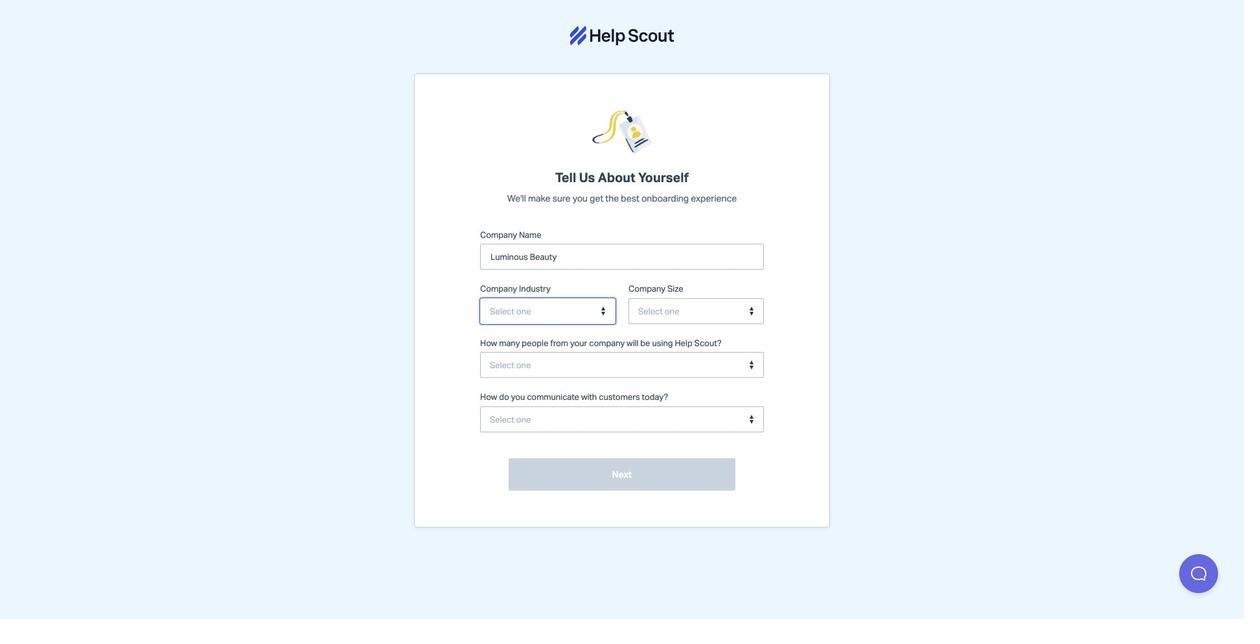 Task type: describe. For each thing, give the bounding box(es) containing it.
Scout's Club text field
[[491, 245, 754, 269]]



Task type: locate. For each thing, give the bounding box(es) containing it.
segmentation questions form element
[[480, 229, 764, 491]]



